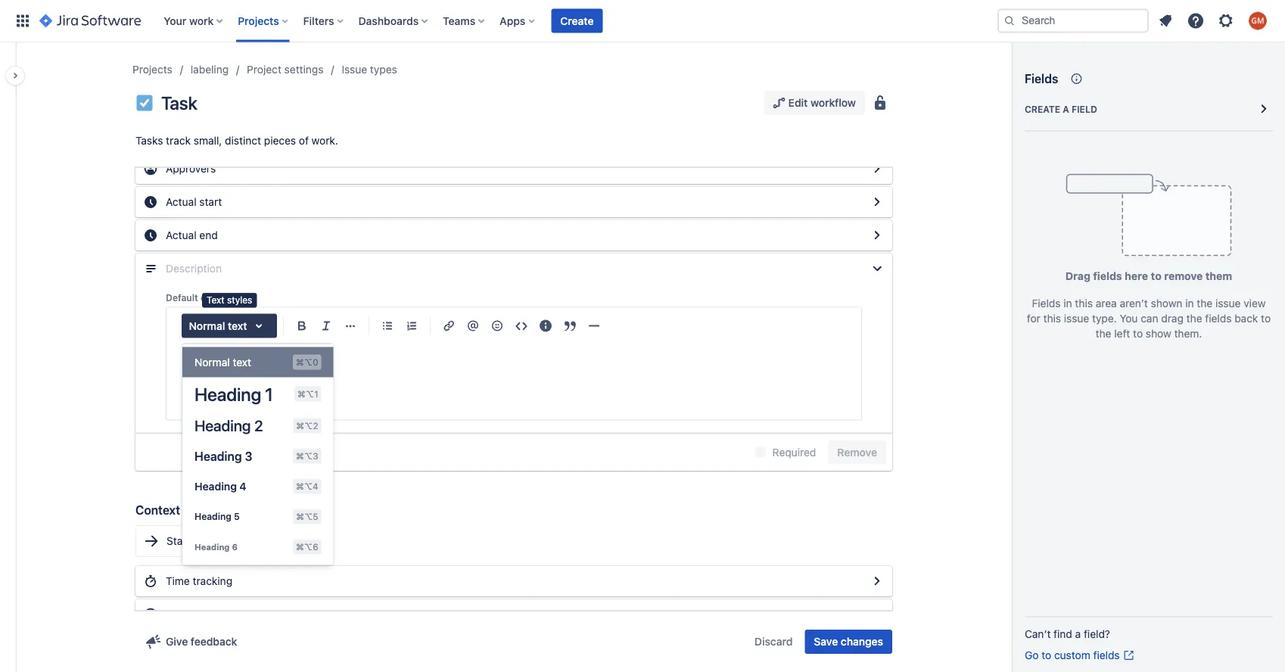 Task type: vqa. For each thing, say whether or not it's contained in the screenshot.
the right "and"
no



Task type: locate. For each thing, give the bounding box(es) containing it.
1 vertical spatial text
[[233, 356, 251, 368]]

dashboards button
[[354, 9, 434, 33]]

0 vertical spatial open field configuration image
[[869, 160, 887, 178]]

⌘⌥2
[[296, 421, 318, 431]]

fields up area
[[1094, 270, 1123, 282]]

2 vertical spatial open field configuration image
[[869, 606, 887, 624]]

the down the type.
[[1096, 328, 1112, 340]]

open field configuration image inside actual end button
[[869, 226, 887, 245]]

the up them.
[[1187, 312, 1203, 325]]

4
[[240, 480, 247, 493]]

banner
[[0, 0, 1286, 42]]

this
[[1076, 297, 1093, 310], [1044, 312, 1062, 325]]

types
[[370, 63, 397, 76]]

create
[[561, 14, 594, 27], [1025, 104, 1061, 114]]

3 open field configuration image from the top
[[869, 606, 887, 624]]

2 open field configuration image from the top
[[869, 572, 887, 591]]

assignee button
[[136, 600, 893, 630]]

projects up issue type icon
[[133, 63, 172, 76]]

normal text button
[[182, 309, 277, 343]]

styles
[[227, 295, 252, 306]]

1 vertical spatial the
[[1187, 312, 1203, 325]]

the down them
[[1197, 297, 1213, 310]]

italic ⌘i image
[[317, 317, 335, 335]]

normal text
[[189, 320, 247, 332], [195, 356, 251, 368]]

5
[[234, 512, 240, 522]]

them
[[1206, 270, 1233, 282]]

2 heading from the top
[[195, 417, 251, 435]]

1 vertical spatial create
[[1025, 104, 1061, 114]]

normal text up heading 1
[[195, 356, 251, 368]]

field?
[[1084, 628, 1111, 641]]

text down styles
[[228, 320, 247, 332]]

labeling link
[[191, 61, 229, 79]]

1 heading from the top
[[195, 384, 261, 405]]

normal down text
[[189, 320, 225, 332]]

go
[[1025, 649, 1039, 662]]

default
[[166, 293, 198, 303]]

1 vertical spatial open field configuration image
[[869, 572, 887, 591]]

this right for
[[1044, 312, 1062, 325]]

jira software image
[[39, 12, 141, 30], [39, 12, 141, 30]]

open field configuration image for actual start
[[869, 160, 887, 178]]

create inside button
[[561, 14, 594, 27]]

assignee
[[166, 608, 210, 621]]

1 vertical spatial normal
[[195, 356, 230, 368]]

0 horizontal spatial this
[[1044, 312, 1062, 325]]

heading up the heading 3
[[195, 417, 251, 435]]

Main content area, start typing to enter text. text field
[[192, 362, 836, 381]]

your
[[164, 14, 187, 27]]

fields left more information about the fields icon
[[1025, 72, 1059, 86]]

1 actual from the top
[[166, 196, 197, 208]]

⌘⌥0
[[296, 357, 318, 368]]

project
[[247, 63, 282, 76]]

normal
[[189, 320, 225, 332], [195, 356, 230, 368]]

0 vertical spatial projects
[[238, 14, 279, 27]]

find
[[1054, 628, 1073, 641]]

issue type icon image
[[136, 94, 154, 112]]

actual left end
[[166, 229, 197, 242]]

save changes button
[[805, 630, 893, 654]]

approvers button
[[136, 154, 893, 184]]

them.
[[1175, 328, 1203, 340]]

1 open field configuration image from the top
[[869, 193, 887, 211]]

5 heading from the top
[[195, 512, 232, 522]]

fields down heading 4
[[183, 503, 214, 518]]

you
[[1120, 312, 1138, 325]]

a left 'field'
[[1063, 104, 1070, 114]]

actual inside actual end button
[[166, 229, 197, 242]]

tracking
[[193, 575, 233, 588]]

issue up back
[[1216, 297, 1241, 310]]

⌘⌥6
[[296, 542, 318, 552]]

0 vertical spatial normal
[[189, 320, 225, 332]]

dashboards
[[359, 14, 419, 27]]

fields left this link will be opened in a new tab icon
[[1094, 649, 1120, 662]]

heading 3
[[195, 449, 252, 463]]

normal up heading 1
[[195, 356, 230, 368]]

heading for heading 2
[[195, 417, 251, 435]]

1 horizontal spatial create
[[1025, 104, 1061, 114]]

heading 1
[[195, 384, 273, 405]]

0 horizontal spatial in
[[1064, 297, 1073, 310]]

issue
[[1216, 297, 1241, 310], [1065, 312, 1090, 325]]

custom
[[1055, 649, 1091, 662]]

actual inside "actual start" button
[[166, 196, 197, 208]]

in down drag
[[1064, 297, 1073, 310]]

settings image
[[1218, 12, 1236, 30]]

this link will be opened in a new tab image
[[1123, 650, 1136, 662]]

0 vertical spatial fields
[[1025, 72, 1059, 86]]

save
[[814, 636, 838, 648]]

aren't
[[1120, 297, 1149, 310]]

3
[[245, 449, 252, 463]]

normal inside heading 1 group
[[195, 356, 230, 368]]

your work button
[[159, 9, 229, 33]]

open field configuration image inside "actual start" button
[[869, 193, 887, 211]]

appswitcher icon image
[[14, 12, 32, 30]]

in
[[1064, 297, 1073, 310], [1186, 297, 1195, 310]]

1 open field configuration image from the top
[[869, 160, 887, 178]]

text styles
[[207, 295, 252, 306]]

heading left 5
[[195, 512, 232, 522]]

type.
[[1093, 312, 1117, 325]]

labeling
[[191, 63, 229, 76]]

heading left the 6 at the left
[[195, 542, 230, 552]]

2 actual from the top
[[166, 229, 197, 242]]

1 horizontal spatial issue
[[1216, 297, 1241, 310]]

open field configuration image inside time tracking "button"
[[869, 572, 887, 591]]

here
[[1125, 270, 1149, 282]]

projects up project
[[238, 14, 279, 27]]

0 vertical spatial open field configuration image
[[869, 193, 887, 211]]

normal text down text
[[189, 320, 247, 332]]

0 horizontal spatial issue
[[1065, 312, 1090, 325]]

0 vertical spatial create
[[561, 14, 594, 27]]

help image
[[1187, 12, 1206, 30]]

fields up for
[[1032, 297, 1061, 310]]

0 vertical spatial text
[[228, 320, 247, 332]]

fields left back
[[1206, 312, 1232, 325]]

0 vertical spatial actual
[[166, 196, 197, 208]]

1 vertical spatial projects
[[133, 63, 172, 76]]

6 heading from the top
[[195, 542, 230, 552]]

pieces
[[264, 134, 296, 147]]

1 vertical spatial open field configuration image
[[869, 226, 887, 245]]

projects inside popup button
[[238, 14, 279, 27]]

remove
[[1165, 270, 1203, 282]]

context fields
[[136, 503, 214, 518]]

numbered list ⌘⇧7 image
[[403, 317, 421, 335]]

a
[[1063, 104, 1070, 114], [1076, 628, 1082, 641]]

actual left start
[[166, 196, 197, 208]]

Search field
[[998, 9, 1149, 33]]

0 vertical spatial the
[[1197, 297, 1213, 310]]

heading for heading 1
[[195, 384, 261, 405]]

3 heading from the top
[[195, 449, 242, 463]]

task
[[161, 92, 197, 114]]

0 vertical spatial a
[[1063, 104, 1070, 114]]

to
[[1151, 270, 1162, 282], [1262, 312, 1271, 325], [1134, 328, 1143, 340], [1042, 649, 1052, 662]]

heading 1 group
[[182, 347, 334, 562]]

fields
[[1094, 270, 1123, 282], [1206, 312, 1232, 325], [183, 503, 214, 518], [1094, 649, 1120, 662]]

text
[[228, 320, 247, 332], [233, 356, 251, 368]]

projects button
[[233, 9, 294, 33]]

1 in from the left
[[1064, 297, 1073, 310]]

quote image
[[561, 317, 579, 335]]

0 horizontal spatial projects
[[133, 63, 172, 76]]

1 vertical spatial normal text
[[195, 356, 251, 368]]

approvers
[[166, 162, 216, 175]]

⌘⌥1
[[298, 389, 318, 399]]

distinct
[[225, 134, 261, 147]]

no restrictions image
[[872, 94, 890, 112]]

4 heading from the top
[[195, 480, 237, 493]]

1 vertical spatial fields
[[1032, 297, 1061, 310]]

time
[[166, 575, 190, 588]]

projects for projects popup button
[[238, 14, 279, 27]]

0 vertical spatial normal text
[[189, 320, 247, 332]]

1 horizontal spatial in
[[1186, 297, 1195, 310]]

projects link
[[133, 61, 172, 79]]

bold ⌘b image
[[293, 317, 311, 335]]

projects
[[238, 14, 279, 27], [133, 63, 172, 76]]

left
[[1115, 328, 1131, 340]]

0 vertical spatial this
[[1076, 297, 1093, 310]]

1 vertical spatial actual
[[166, 229, 197, 242]]

go to custom fields link
[[1025, 648, 1136, 663]]

1 vertical spatial a
[[1076, 628, 1082, 641]]

fields inside fields in this area aren't shown in the issue view for this issue type. you can drag the fields back to the left to show them.
[[1032, 297, 1061, 310]]

in right shown on the right
[[1186, 297, 1195, 310]]

settings
[[284, 63, 324, 76]]

0 horizontal spatial create
[[561, 14, 594, 27]]

heading up heading 4
[[195, 449, 242, 463]]

create button
[[552, 9, 603, 33]]

a right find
[[1076, 628, 1082, 641]]

actual
[[166, 196, 197, 208], [166, 229, 197, 242]]

issue types link
[[342, 61, 397, 79]]

text inside heading 1 group
[[233, 356, 251, 368]]

issue left the type.
[[1065, 312, 1090, 325]]

back
[[1235, 312, 1259, 325]]

the
[[1197, 297, 1213, 310], [1187, 312, 1203, 325], [1096, 328, 1112, 340]]

issue types
[[342, 63, 397, 76]]

2 open field configuration image from the top
[[869, 226, 887, 245]]

edit
[[789, 97, 808, 109]]

open field configuration image
[[869, 193, 887, 211], [869, 226, 887, 245]]

1 horizontal spatial projects
[[238, 14, 279, 27]]

shown
[[1151, 297, 1183, 310]]

heading up heading 2
[[195, 384, 261, 405]]

0 vertical spatial issue
[[1216, 297, 1241, 310]]

create left 'field'
[[1025, 104, 1061, 114]]

text up heading 1
[[233, 356, 251, 368]]

notifications image
[[1157, 12, 1175, 30]]

create right 'apps' dropdown button
[[561, 14, 594, 27]]

open field configuration image for actual start
[[869, 193, 887, 211]]

open field configuration image inside approvers "button"
[[869, 160, 887, 178]]

heading left 4
[[195, 480, 237, 493]]

6
[[232, 542, 238, 552]]

to right left
[[1134, 328, 1143, 340]]

open field configuration image
[[869, 160, 887, 178], [869, 572, 887, 591], [869, 606, 887, 624]]

this left area
[[1076, 297, 1093, 310]]



Task type: describe. For each thing, give the bounding box(es) containing it.
open field configuration image for assignee
[[869, 572, 887, 591]]

of
[[299, 134, 309, 147]]

to right go
[[1042, 649, 1052, 662]]

project settings
[[247, 63, 324, 76]]

sidebar navigation image
[[0, 61, 33, 91]]

default description
[[166, 293, 251, 303]]

can
[[1141, 312, 1159, 325]]

⌘⌥4
[[296, 481, 318, 492]]

to right here
[[1151, 270, 1162, 282]]

actual end button
[[136, 220, 893, 251]]

primary element
[[9, 0, 998, 42]]

emoji image
[[488, 317, 507, 335]]

fields in this area aren't shown in the issue view for this issue type. you can drag the fields back to the left to show them.
[[1027, 297, 1271, 340]]

1 horizontal spatial this
[[1076, 297, 1093, 310]]

actual for actual start
[[166, 196, 197, 208]]

field
[[1072, 104, 1098, 114]]

fields for fields in this area aren't shown in the issue view for this issue type. you can drag the fields back to the left to show them.
[[1032, 297, 1061, 310]]

link image
[[440, 317, 458, 335]]

1 vertical spatial issue
[[1065, 312, 1090, 325]]

text styles tooltip
[[202, 293, 257, 308]]

open field configuration image for actual end
[[869, 226, 887, 245]]

2 in from the left
[[1186, 297, 1195, 310]]

1 horizontal spatial a
[[1076, 628, 1082, 641]]

mention image
[[464, 317, 482, 335]]

bullet list ⌘⇧8 image
[[379, 317, 397, 335]]

give feedback
[[166, 636, 237, 648]]

filters button
[[299, 9, 350, 33]]

create for create
[[561, 14, 594, 27]]

actual start button
[[136, 187, 893, 217]]

create a field
[[1025, 104, 1098, 114]]

start
[[199, 196, 222, 208]]

1 vertical spatial this
[[1044, 312, 1062, 325]]

banner containing your work
[[0, 0, 1286, 42]]

changes
[[841, 636, 884, 648]]

description
[[166, 262, 222, 275]]

apps
[[500, 14, 526, 27]]

heading for heading 6
[[195, 542, 230, 552]]

projects for 'projects' 'link'
[[133, 63, 172, 76]]

normal text inside heading 1 group
[[195, 356, 251, 368]]

actual start
[[166, 196, 222, 208]]

time tracking
[[166, 575, 233, 588]]

2 vertical spatial the
[[1096, 328, 1112, 340]]

⌘⌥3
[[296, 451, 318, 462]]

info panel image
[[537, 317, 555, 335]]

1
[[265, 384, 273, 405]]

actual for actual end
[[166, 229, 197, 242]]

can't find a field?
[[1025, 628, 1111, 641]]

to down view
[[1262, 312, 1271, 325]]

discard
[[755, 636, 793, 648]]

small,
[[194, 134, 222, 147]]

tasks
[[136, 134, 163, 147]]

discard button
[[746, 630, 802, 654]]

workflow
[[811, 97, 856, 109]]

drag
[[1162, 312, 1184, 325]]

code snippet image
[[513, 317, 531, 335]]

more information about the fields image
[[1068, 70, 1086, 88]]

show
[[1146, 328, 1172, 340]]

description
[[201, 293, 251, 303]]

view
[[1244, 297, 1266, 310]]

search image
[[1004, 15, 1016, 27]]

work
[[189, 14, 214, 27]]

normal inside popup button
[[189, 320, 225, 332]]

drag fields here to remove them
[[1066, 270, 1233, 282]]

area
[[1096, 297, 1117, 310]]

status
[[167, 535, 198, 547]]

more formatting image
[[342, 317, 360, 335]]

your profile and settings image
[[1249, 12, 1268, 30]]

edit workflow
[[789, 97, 856, 109]]

actual end
[[166, 229, 218, 242]]

give feedback button
[[136, 630, 246, 654]]

open field configuration image inside assignee button
[[869, 606, 887, 624]]

filters
[[303, 14, 334, 27]]

heading 2
[[195, 417, 263, 435]]

save changes
[[814, 636, 884, 648]]

normal text inside popup button
[[189, 320, 247, 332]]

heading for heading 3
[[195, 449, 242, 463]]

text inside popup button
[[228, 320, 247, 332]]

heading for heading 4
[[195, 480, 237, 493]]

give
[[166, 636, 188, 648]]

text
[[207, 295, 225, 306]]

work.
[[312, 134, 338, 147]]

fields for fields
[[1025, 72, 1059, 86]]

divider image
[[585, 317, 604, 335]]

required
[[773, 446, 817, 459]]

teams
[[443, 14, 476, 27]]

create for create a field
[[1025, 104, 1061, 114]]

tasks track small, distinct pieces of work.
[[136, 134, 338, 147]]

go to custom fields
[[1025, 649, 1120, 662]]

drag
[[1066, 270, 1091, 282]]

⌘⌥5
[[296, 512, 318, 522]]

more information about the context fields image
[[223, 501, 242, 519]]

0 horizontal spatial a
[[1063, 104, 1070, 114]]

feedback
[[191, 636, 237, 648]]

track
[[166, 134, 191, 147]]

issue
[[342, 63, 367, 76]]

apps button
[[495, 9, 541, 33]]

project settings link
[[247, 61, 324, 79]]

close field configuration image
[[869, 260, 887, 278]]

heading for heading 5
[[195, 512, 232, 522]]

can't
[[1025, 628, 1051, 641]]

fields inside fields in this area aren't shown in the issue view for this issue type. you can drag the fields back to the left to show them.
[[1206, 312, 1232, 325]]

end
[[199, 229, 218, 242]]

heading 4
[[195, 480, 247, 493]]

teams button
[[439, 9, 491, 33]]

heading 5
[[195, 512, 240, 522]]



